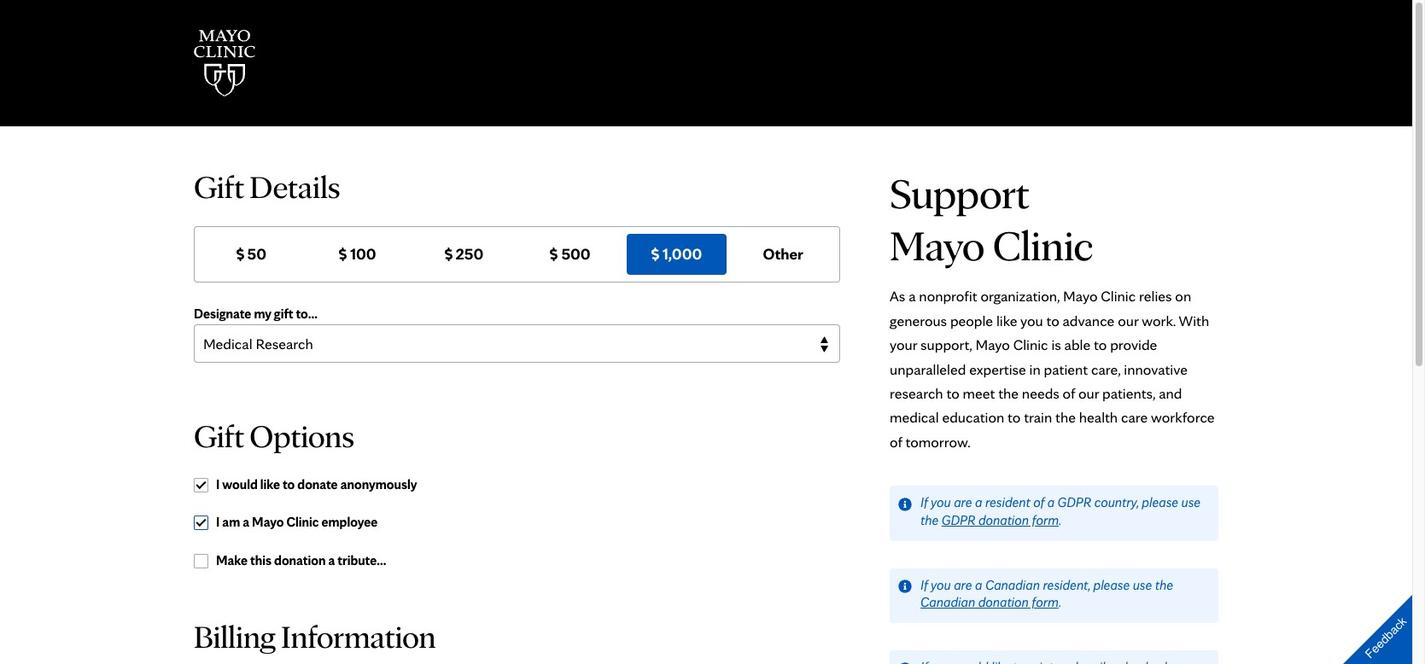 Task type: locate. For each thing, give the bounding box(es) containing it.
donation inside if you are a canadian resident, please use the canadian donation form .
[[978, 595, 1029, 611]]

to
[[1046, 311, 1059, 329], [1094, 336, 1107, 354], [947, 384, 960, 402], [1008, 409, 1021, 427], [283, 476, 295, 492]]

i am a mayo clinic employee
[[216, 514, 378, 531]]

dollar sign image left 50
[[236, 248, 244, 262]]

of down medical
[[890, 433, 902, 451]]

you inside if you are a resident of a gdpr country, please use the
[[931, 495, 951, 511]]

1 vertical spatial gift
[[194, 417, 244, 455]]

.
[[1059, 512, 1062, 529], [1059, 595, 1062, 611]]

100
[[350, 245, 376, 264]]

0 vertical spatial if
[[921, 495, 928, 511]]

canadian
[[985, 577, 1040, 593], [921, 595, 975, 611]]

use inside if you are a canadian resident, please use the canadian donation form .
[[1133, 577, 1152, 593]]

if
[[921, 495, 928, 511], [921, 577, 928, 593]]

gift options
[[194, 417, 355, 455]]

details
[[250, 167, 340, 206]]

0 vertical spatial our
[[1118, 311, 1139, 329]]

mayo
[[1063, 287, 1098, 305], [976, 336, 1010, 354], [252, 514, 284, 531]]

2 horizontal spatial dollar sign image
[[651, 248, 659, 262]]

dollar sign image
[[236, 248, 244, 262], [339, 248, 347, 262]]

our up health
[[1079, 384, 1099, 402]]

1,000
[[663, 245, 702, 264]]

are inside if you are a canadian resident, please use the canadian donation form .
[[954, 577, 972, 593]]

this
[[250, 553, 272, 569]]

work.
[[1142, 311, 1176, 329]]

3 dollar sign image from the left
[[651, 248, 659, 262]]

resident,
[[1043, 577, 1091, 593]]

1 horizontal spatial like
[[997, 311, 1017, 329]]

2 if from the top
[[921, 577, 928, 593]]

tribute...
[[338, 553, 386, 569]]

1 dollar sign image from the left
[[236, 248, 244, 262]]

use
[[1181, 495, 1201, 511], [1133, 577, 1152, 593]]

1 if from the top
[[921, 495, 928, 511]]

you for canadian
[[931, 577, 951, 593]]

a up gdpr donation form link
[[975, 495, 982, 511]]

1 vertical spatial i
[[216, 514, 220, 531]]

1 vertical spatial use
[[1133, 577, 1152, 593]]

donation down gdpr donation form .
[[978, 595, 1029, 611]]

clinic
[[1101, 287, 1136, 305], [1013, 336, 1048, 354], [286, 514, 319, 531]]

like
[[997, 311, 1017, 329], [260, 476, 280, 492]]

you for resident
[[931, 495, 951, 511]]

mayo clinic
[[890, 219, 1093, 270]]

1 gift from the top
[[194, 167, 244, 206]]

gdpr
[[1058, 495, 1092, 511], [942, 512, 976, 529]]

1 horizontal spatial mayo
[[976, 336, 1010, 354]]

2 horizontal spatial clinic
[[1101, 287, 1136, 305]]

2 vertical spatial you
[[931, 577, 951, 593]]

1 vertical spatial .
[[1059, 595, 1062, 611]]

gift
[[194, 167, 244, 206], [194, 417, 244, 455]]

1 horizontal spatial canadian
[[985, 577, 1040, 593]]

1 info circle image from the top
[[898, 580, 912, 594]]

1 dollar sign image from the left
[[445, 248, 452, 262]]

you down organization, on the right of the page
[[1020, 311, 1043, 329]]

1 vertical spatial please
[[1094, 577, 1130, 593]]

0 horizontal spatial clinic
[[286, 514, 319, 531]]

form down resident,
[[1032, 595, 1059, 611]]

2 dollar sign image from the left
[[339, 248, 347, 262]]

use right resident,
[[1133, 577, 1152, 593]]

gift
[[274, 305, 293, 322]]

please right country,
[[1142, 495, 1179, 511]]

i
[[216, 476, 220, 492], [216, 514, 220, 531]]

2 vertical spatial donation
[[978, 595, 1029, 611]]

i left would
[[216, 476, 220, 492]]

if up canadian donation form link
[[921, 577, 928, 593]]

our up provide
[[1118, 311, 1139, 329]]

the inside if you are a canadian resident, please use the canadian donation form .
[[1155, 577, 1173, 593]]

0 horizontal spatial dollar sign image
[[445, 248, 452, 262]]

0 vertical spatial info circle image
[[898, 580, 912, 594]]

form
[[1032, 512, 1059, 529], [1032, 595, 1059, 611]]

2 vertical spatial clinic
[[286, 514, 319, 531]]

0 horizontal spatial please
[[1094, 577, 1130, 593]]

our
[[1118, 311, 1139, 329], [1079, 384, 1099, 402]]

of right the resident at the right bottom
[[1033, 495, 1045, 511]]

make this donation a tribute...
[[216, 553, 386, 569]]

gdpr down the tomorrow. in the right of the page
[[942, 512, 976, 529]]

1 vertical spatial form
[[1032, 595, 1059, 611]]

1 vertical spatial if
[[921, 577, 928, 593]]

you up canadian donation form link
[[931, 577, 951, 593]]

billing information
[[194, 617, 436, 655]]

2 are from the top
[[954, 577, 972, 593]]

dollar sign image for 100
[[339, 248, 347, 262]]

form up resident,
[[1032, 512, 1059, 529]]

dollar sign image left 100
[[339, 248, 347, 262]]

clinic up make this donation a tribute...
[[286, 514, 319, 531]]

if for if you are a canadian resident, please use the canadian donation form .
[[921, 577, 928, 593]]

are for resident
[[954, 495, 972, 511]]

canadian donation form link
[[921, 595, 1059, 611]]

a up canadian donation form link
[[975, 577, 982, 593]]

1 vertical spatial clinic
[[1013, 336, 1048, 354]]

if inside if you are a canadian resident, please use the canadian donation form .
[[921, 577, 928, 593]]

1 are from the top
[[954, 495, 972, 511]]

organization,
[[981, 287, 1060, 305]]

0 horizontal spatial use
[[1133, 577, 1152, 593]]

i left the 'am'
[[216, 514, 220, 531]]

meet
[[963, 384, 995, 402]]

employee
[[322, 514, 378, 531]]

0 vertical spatial gdpr
[[1058, 495, 1092, 511]]

dollar sign image
[[445, 248, 452, 262], [550, 248, 558, 262], [651, 248, 659, 262]]

0 vertical spatial like
[[997, 311, 1017, 329]]

0 horizontal spatial gdpr
[[942, 512, 976, 529]]

please right resident,
[[1094, 577, 1130, 593]]

mayo up expertise
[[976, 336, 1010, 354]]

1 vertical spatial are
[[954, 577, 972, 593]]

gift left details
[[194, 167, 244, 206]]

like right would
[[260, 476, 280, 492]]

1 vertical spatial you
[[931, 495, 951, 511]]

you inside as a nonprofit organization, mayo clinic relies on generous people like you to advance our work. with your support, mayo clinic is able to provide unparalleled expertise in patient care, innovative research to meet the needs of our patients, and medical education to train the health care workforce of tomorrow.
[[1020, 311, 1043, 329]]

clinic left relies
[[1101, 287, 1136, 305]]

2 horizontal spatial of
[[1063, 384, 1075, 402]]

. inside if you are a canadian resident, please use the canadian donation form .
[[1059, 595, 1062, 611]]

a right as
[[909, 287, 916, 305]]

2 info circle image from the top
[[898, 662, 912, 664]]

if inside if you are a resident of a gdpr country, please use the
[[921, 495, 928, 511]]

2 dollar sign image from the left
[[550, 248, 558, 262]]

please
[[1142, 495, 1179, 511], [1094, 577, 1130, 593]]

donation
[[979, 512, 1029, 529], [274, 553, 326, 569], [978, 595, 1029, 611]]

if for if you are a resident of a gdpr country, please use the
[[921, 495, 928, 511]]

0 vertical spatial you
[[1020, 311, 1043, 329]]

are up canadian donation form link
[[954, 577, 972, 593]]

support
[[890, 167, 1029, 219]]

0 vertical spatial of
[[1063, 384, 1075, 402]]

are
[[954, 495, 972, 511], [954, 577, 972, 593]]

if right info circle icon
[[921, 495, 928, 511]]

dollar sign image left 500
[[550, 248, 558, 262]]

train
[[1024, 409, 1052, 427]]

gift for gift options
[[194, 417, 244, 455]]

a left tribute... at the left of page
[[328, 553, 335, 569]]

are up gdpr donation form link
[[954, 495, 972, 511]]

0 vertical spatial form
[[1032, 512, 1059, 529]]

a
[[909, 287, 916, 305], [975, 495, 982, 511], [1048, 495, 1055, 511], [243, 514, 249, 531], [328, 553, 335, 569], [975, 577, 982, 593]]

2 gift from the top
[[194, 417, 244, 455]]

1 horizontal spatial dollar sign image
[[339, 248, 347, 262]]

1 vertical spatial like
[[260, 476, 280, 492]]

form inside if you are a canadian resident, please use the canadian donation form .
[[1032, 595, 1059, 611]]

the
[[998, 384, 1019, 402], [1056, 409, 1076, 427], [921, 512, 939, 529], [1155, 577, 1173, 593]]

are inside if you are a resident of a gdpr country, please use the
[[954, 495, 972, 511]]

donation down the resident at the right bottom
[[979, 512, 1029, 529]]

0 vertical spatial gift
[[194, 167, 244, 206]]

to up is
[[1046, 311, 1059, 329]]

use right country,
[[1181, 495, 1201, 511]]

you inside if you are a canadian resident, please use the canadian donation form .
[[931, 577, 951, 593]]

1 i from the top
[[216, 476, 220, 492]]

needs
[[1022, 384, 1060, 402]]

1 horizontal spatial gdpr
[[1058, 495, 1092, 511]]

1 horizontal spatial use
[[1181, 495, 1201, 511]]

info circle image
[[898, 580, 912, 594], [898, 662, 912, 664]]

1 horizontal spatial dollar sign image
[[550, 248, 558, 262]]

gdpr donation form .
[[942, 512, 1062, 529]]

education
[[942, 409, 1004, 427]]

2 vertical spatial mayo
[[252, 514, 284, 531]]

2 horizontal spatial mayo
[[1063, 287, 1098, 305]]

gdpr left country,
[[1058, 495, 1092, 511]]

patient
[[1044, 360, 1088, 378]]

like down organization, on the right of the page
[[997, 311, 1017, 329]]

make
[[216, 553, 248, 569]]

with
[[1179, 311, 1209, 329]]

0 vertical spatial please
[[1142, 495, 1179, 511]]

2 i from the top
[[216, 514, 220, 531]]

0 vertical spatial i
[[216, 476, 220, 492]]

dollar sign image for 250
[[445, 248, 452, 262]]

1 horizontal spatial clinic
[[1013, 336, 1048, 354]]

1 vertical spatial our
[[1079, 384, 1099, 402]]

of
[[1063, 384, 1075, 402], [890, 433, 902, 451], [1033, 495, 1045, 511]]

donation down i am a mayo clinic employee
[[274, 553, 326, 569]]

research
[[890, 384, 943, 402]]

0 horizontal spatial mayo
[[252, 514, 284, 531]]

0 vertical spatial are
[[954, 495, 972, 511]]

0 vertical spatial donation
[[979, 512, 1029, 529]]

is
[[1052, 336, 1061, 354]]

mayo up advance
[[1063, 287, 1098, 305]]

1 vertical spatial canadian
[[921, 595, 975, 611]]

0 horizontal spatial dollar sign image
[[236, 248, 244, 262]]

care
[[1121, 409, 1148, 427]]

1 horizontal spatial of
[[1033, 495, 1045, 511]]

you
[[1020, 311, 1043, 329], [931, 495, 951, 511], [931, 577, 951, 593]]

0 horizontal spatial like
[[260, 476, 280, 492]]

dollar sign image left 1,000
[[651, 248, 659, 262]]

mayo right the 'am'
[[252, 514, 284, 531]]

1 vertical spatial mayo
[[976, 336, 1010, 354]]

clinic up 'in'
[[1013, 336, 1048, 354]]

donate
[[297, 476, 338, 492]]

0 vertical spatial mayo
[[1063, 287, 1098, 305]]

on
[[1175, 287, 1191, 305]]

1 horizontal spatial please
[[1142, 495, 1179, 511]]

of down "patient"
[[1063, 384, 1075, 402]]

1 vertical spatial of
[[890, 433, 902, 451]]

as a nonprofit organization, mayo clinic relies on generous people like you to advance our work. with your support, mayo clinic is able to provide unparalleled expertise in patient care, innovative research to meet the needs of our patients, and medical education to train the health care workforce of tomorrow.
[[890, 287, 1215, 451]]

country,
[[1094, 495, 1139, 511]]

0 vertical spatial use
[[1181, 495, 1201, 511]]

support mayo clinic
[[890, 167, 1093, 270]]

dollar sign image left the 250 at the left top of page
[[445, 248, 452, 262]]

1 vertical spatial info circle image
[[898, 662, 912, 664]]

of inside if you are a resident of a gdpr country, please use the
[[1033, 495, 1045, 511]]

you right info circle icon
[[931, 495, 951, 511]]

gift up would
[[194, 417, 244, 455]]

2 vertical spatial of
[[1033, 495, 1045, 511]]

dollar sign image for 1,000
[[651, 248, 659, 262]]

2 form from the top
[[1032, 595, 1059, 611]]

0 horizontal spatial our
[[1079, 384, 1099, 402]]



Task type: describe. For each thing, give the bounding box(es) containing it.
250
[[456, 245, 484, 264]]

i for i am a mayo clinic employee
[[216, 514, 220, 531]]

expertise
[[969, 360, 1026, 378]]

info circle image
[[898, 498, 912, 511]]

options
[[250, 417, 355, 455]]

to...
[[296, 305, 318, 322]]

if you are a canadian resident, please use the canadian donation form .
[[921, 577, 1173, 611]]

care,
[[1091, 360, 1121, 378]]

in
[[1030, 360, 1041, 378]]

am
[[222, 514, 240, 531]]

gift for gift details
[[194, 167, 244, 206]]

0 vertical spatial .
[[1059, 512, 1062, 529]]

information
[[281, 617, 436, 655]]

and
[[1159, 384, 1182, 402]]

unparalleled
[[890, 360, 966, 378]]

to left meet
[[947, 384, 960, 402]]

to left donate
[[283, 476, 295, 492]]

designate
[[194, 305, 251, 322]]

are for canadian
[[954, 577, 972, 593]]

please inside if you are a canadian resident, please use the canadian donation form .
[[1094, 577, 1130, 593]]

health
[[1079, 409, 1118, 427]]

to left train
[[1008, 409, 1021, 427]]

as
[[890, 287, 905, 305]]

billing
[[194, 617, 276, 655]]

patients,
[[1103, 384, 1156, 402]]

0 vertical spatial clinic
[[1101, 287, 1136, 305]]

medical
[[890, 409, 939, 427]]

feedback
[[1363, 615, 1409, 661]]

1 form from the top
[[1032, 512, 1059, 529]]

support,
[[921, 336, 972, 354]]

able
[[1065, 336, 1091, 354]]

please inside if you are a resident of a gdpr country, please use the
[[1142, 495, 1179, 511]]

tomorrow.
[[906, 433, 971, 451]]

use inside if you are a resident of a gdpr country, please use the
[[1181, 495, 1201, 511]]

people
[[950, 311, 993, 329]]

generous
[[890, 311, 947, 329]]

1 vertical spatial donation
[[274, 553, 326, 569]]

provide
[[1110, 336, 1157, 354]]

designate my gift to...
[[194, 305, 318, 322]]

mayo clinic logo image
[[194, 30, 255, 96]]

to right able
[[1094, 336, 1107, 354]]

nonprofit
[[919, 287, 977, 305]]

the inside if you are a resident of a gdpr country, please use the
[[921, 512, 939, 529]]

1 horizontal spatial our
[[1118, 311, 1139, 329]]

1 vertical spatial gdpr
[[942, 512, 976, 529]]

gift details
[[194, 167, 340, 206]]

a inside if you are a canadian resident, please use the canadian donation form .
[[975, 577, 982, 593]]

like inside as a nonprofit organization, mayo clinic relies on generous people like you to advance our work. with your support, mayo clinic is able to provide unparalleled expertise in patient care, innovative research to meet the needs of our patients, and medical education to train the health care workforce of tomorrow.
[[997, 311, 1017, 329]]

a right the 'am'
[[243, 514, 249, 531]]

a right the resident at the right bottom
[[1048, 495, 1055, 511]]

workforce
[[1151, 409, 1215, 427]]

0 vertical spatial canadian
[[985, 577, 1040, 593]]

resident
[[985, 495, 1030, 511]]

gdpr inside if you are a resident of a gdpr country, please use the
[[1058, 495, 1092, 511]]

would
[[222, 476, 258, 492]]

advance
[[1063, 311, 1115, 329]]

i would like to donate anonymously
[[216, 476, 417, 492]]

dollar sign image for 50
[[236, 248, 244, 262]]

0 horizontal spatial canadian
[[921, 595, 975, 611]]

gdpr donation form link
[[942, 512, 1059, 529]]

other
[[763, 245, 803, 264]]

relies
[[1139, 287, 1172, 305]]

50
[[247, 245, 266, 264]]

my
[[254, 305, 271, 322]]

0 horizontal spatial of
[[890, 433, 902, 451]]

a inside as a nonprofit organization, mayo clinic relies on generous people like you to advance our work. with your support, mayo clinic is able to provide unparalleled expertise in patient care, innovative research to meet the needs of our patients, and medical education to train the health care workforce of tomorrow.
[[909, 287, 916, 305]]

your
[[890, 336, 917, 354]]

dollar sign image for 500
[[550, 248, 558, 262]]

if you are a resident of a gdpr country, please use the
[[921, 495, 1201, 529]]

feedback button
[[1329, 581, 1425, 664]]

500
[[561, 245, 591, 264]]

anonymously
[[340, 476, 417, 492]]

i for i would like to donate anonymously
[[216, 476, 220, 492]]

innovative
[[1124, 360, 1188, 378]]



Task type: vqa. For each thing, say whether or not it's contained in the screenshot.
"are" inside the If you are a resident of a GDPR country, please use the
yes



